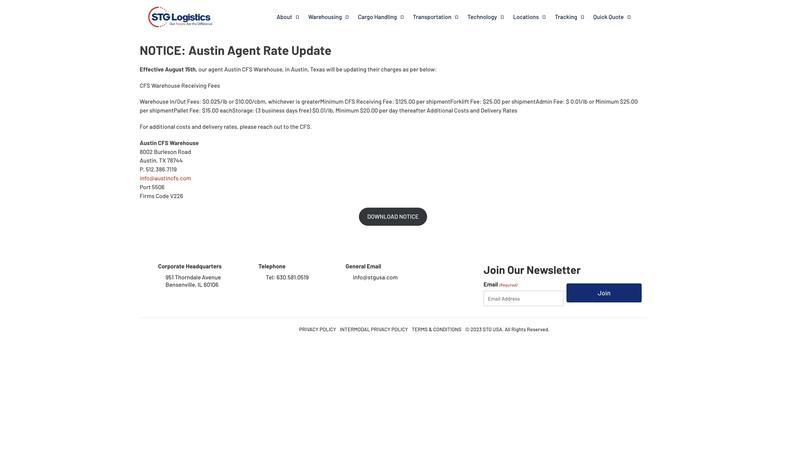 Task type: locate. For each thing, give the bounding box(es) containing it.
0 vertical spatial email
[[367, 263, 382, 270]]

transportation link
[[413, 13, 468, 21]]

0 horizontal spatial austin
[[140, 139, 157, 147]]

rights
[[512, 327, 526, 333]]

v226
[[170, 193, 183, 200]]

per up rates
[[502, 98, 511, 105]]

5506
[[152, 184, 165, 191]]

the
[[290, 123, 299, 130]]

join our newsletter
[[484, 263, 581, 277]]

&
[[429, 327, 433, 333]]

agent
[[227, 42, 261, 57]]

78744
[[167, 157, 183, 164]]

policy
[[320, 327, 337, 333], [392, 327, 408, 333]]

receiving up fees: on the top left of page
[[181, 82, 207, 89]]

austin
[[224, 66, 241, 73], [140, 139, 157, 147]]

august
[[165, 66, 184, 73]]

None submit
[[567, 284, 643, 303]]

costs
[[176, 123, 191, 130]]

email down join
[[484, 281, 499, 288]]

quick quote link
[[594, 13, 641, 21]]

for additional costs and delivery rates, please reach out to the cfs.
[[140, 123, 312, 130]]

1 vertical spatial email
[[484, 281, 499, 288]]

and
[[471, 107, 480, 114], [192, 123, 201, 130]]

our
[[508, 263, 525, 277]]

cargo
[[358, 13, 374, 20]]

texas
[[310, 66, 325, 73]]

1 horizontal spatial and
[[471, 107, 480, 114]]

warehousing link
[[309, 13, 358, 21]]

and inside warehouse in/out fees: $0.025/lb or $10.00/cbm, whichever is greaterminimum cfs receiving fee: $125.00 per shipmentforklift fee: $25.00 per shipmentadmin fee: $ 0.01/lb or minimum $25.00 per shipmentpallet fee: $15.00 eachstorage: (3 business days free) $0.01/lb, minimum $20.00 per day thereafter additional costs and delivery rates
[[471, 107, 480, 114]]

locations
[[514, 13, 539, 20]]

cfs down agent
[[242, 66, 253, 73]]

0 horizontal spatial $25.00
[[483, 98, 501, 105]]

email up info@stgusa.com at the bottom
[[367, 263, 382, 270]]

and right "costs"
[[192, 123, 201, 130]]

minimum left $20.00
[[336, 107, 359, 114]]

cfs
[[242, 66, 253, 73], [140, 82, 150, 89], [345, 98, 355, 105], [158, 139, 169, 147]]

burleson
[[154, 148, 177, 155]]

0 horizontal spatial and
[[192, 123, 201, 130]]

technology
[[468, 13, 498, 20]]

0 horizontal spatial privacy
[[299, 327, 319, 333]]

terms & conditions
[[412, 327, 462, 333]]

fee: left the $
[[554, 98, 565, 105]]

receiving
[[181, 82, 207, 89], [357, 98, 382, 105]]

cfs right greaterminimum
[[345, 98, 355, 105]]

greaterminimum
[[302, 98, 344, 105]]

austin, inside austin cfs warehouse 8002 burleson road austin, tx 78744 p. 512.386.7119 info@austincfs.com port 5506 firms code v226
[[140, 157, 158, 164]]

0 horizontal spatial policy
[[320, 327, 337, 333]]

agent
[[208, 66, 223, 73]]

0 vertical spatial austin
[[224, 66, 241, 73]]

info@stgusa.com
[[353, 274, 398, 281]]

our
[[199, 66, 207, 73]]

1 horizontal spatial austin
[[224, 66, 241, 73]]

$0.025/lb
[[203, 98, 228, 105]]

info@austincfs.com
[[140, 175, 191, 182]]

or up eachstorage:
[[229, 98, 234, 105]]

8002
[[140, 148, 153, 155]]

policy left terms
[[392, 327, 408, 333]]

days
[[286, 107, 298, 114]]

austin, right "in"
[[291, 66, 309, 73]]

per
[[410, 66, 419, 73], [417, 98, 425, 105], [502, 98, 511, 105], [140, 107, 148, 114], [380, 107, 388, 114]]

cargo handling link
[[358, 13, 413, 21]]

policy left intermodal
[[320, 327, 337, 333]]

0 vertical spatial and
[[471, 107, 480, 114]]

951 thorndale avenue bensenville, il 60106
[[166, 274, 221, 289]]

1 policy from the left
[[320, 327, 337, 333]]

,
[[196, 66, 197, 73]]

austin right agent
[[224, 66, 241, 73]]

fee: up day
[[383, 98, 395, 105]]

per up for
[[140, 107, 148, 114]]

or right 0.01/lb
[[590, 98, 595, 105]]

cfs down effective
[[140, 82, 150, 89]]

technology link
[[468, 13, 514, 21]]

warehouse up shipmentpallet
[[140, 98, 169, 105]]

in
[[285, 66, 290, 73]]

©
[[466, 327, 470, 333]]

be
[[336, 66, 343, 73]]

rates
[[503, 107, 518, 114]]

and right the costs
[[471, 107, 480, 114]]

cfs up burleson
[[158, 139, 169, 147]]

warehouse up road
[[170, 139, 199, 147]]

or
[[229, 98, 234, 105], [590, 98, 595, 105]]

Email Address email field
[[484, 291, 564, 307]]

1 vertical spatial minimum
[[336, 107, 359, 114]]

locations link
[[514, 13, 556, 21]]

intermodal privacy policy link
[[340, 327, 408, 333]]

privacy policy link
[[299, 327, 337, 333]]

tx
[[159, 157, 166, 164]]

cfs warehouse receiving fees
[[140, 82, 220, 89]]

receiving up $20.00
[[357, 98, 382, 105]]

warehouse down august
[[151, 82, 180, 89]]

download notice link
[[359, 208, 428, 226]]

0 vertical spatial minimum
[[596, 98, 620, 105]]

delivery
[[203, 123, 223, 130]]

terms
[[412, 327, 428, 333]]

1 horizontal spatial policy
[[392, 327, 408, 333]]

rate
[[264, 42, 289, 57]]

per right as
[[410, 66, 419, 73]]

thereafter
[[400, 107, 426, 114]]

austin,
[[291, 66, 309, 73], [140, 157, 158, 164]]

0 horizontal spatial or
[[229, 98, 234, 105]]

privacy policy
[[299, 327, 337, 333]]

1 horizontal spatial privacy
[[371, 327, 391, 333]]

1 vertical spatial warehouse
[[140, 98, 169, 105]]

warehousing
[[309, 13, 342, 20]]

minimum right 0.01/lb
[[596, 98, 620, 105]]

1 horizontal spatial $25.00
[[621, 98, 638, 105]]

2 policy from the left
[[392, 327, 408, 333]]

minimum
[[596, 98, 620, 105], [336, 107, 359, 114]]

general
[[346, 263, 366, 270]]

1 vertical spatial receiving
[[357, 98, 382, 105]]

1 horizontal spatial austin,
[[291, 66, 309, 73]]

2 vertical spatial warehouse
[[170, 139, 199, 147]]

1 vertical spatial austin,
[[140, 157, 158, 164]]

austin up 8002
[[140, 139, 157, 147]]

1 horizontal spatial or
[[590, 98, 595, 105]]

1 vertical spatial austin
[[140, 139, 157, 147]]

1 or from the left
[[229, 98, 234, 105]]

austin, down 8002
[[140, 157, 158, 164]]

1 horizontal spatial receiving
[[357, 98, 382, 105]]

0 horizontal spatial austin,
[[140, 157, 158, 164]]

port
[[140, 184, 151, 191]]

charges
[[381, 66, 402, 73]]

warehouse inside warehouse in/out fees: $0.025/lb or $10.00/cbm, whichever is greaterminimum cfs receiving fee: $125.00 per shipmentforklift fee: $25.00 per shipmentadmin fee: $ 0.01/lb or minimum $25.00 per shipmentpallet fee: $15.00 eachstorage: (3 business days free) $0.01/lb, minimum $20.00 per day thereafter additional costs and delivery rates
[[140, 98, 169, 105]]

intermodal privacy policy
[[340, 327, 408, 333]]

to
[[284, 123, 289, 130]]

corporate headquarters
[[158, 263, 222, 270]]

0 vertical spatial receiving
[[181, 82, 207, 89]]

eachstorage:
[[220, 107, 255, 114]]

tel:
[[266, 274, 276, 281]]

2 privacy from the left
[[371, 327, 391, 333]]

stg
[[483, 327, 492, 333]]



Task type: vqa. For each thing, say whether or not it's contained in the screenshot.
For
yes



Task type: describe. For each thing, give the bounding box(es) containing it.
fees:
[[187, 98, 202, 105]]

1 $25.00 from the left
[[483, 98, 501, 105]]

2 or from the left
[[590, 98, 595, 105]]

newsletter
[[527, 263, 581, 277]]

rates,
[[224, 123, 239, 130]]

0 vertical spatial austin,
[[291, 66, 309, 73]]

(required)
[[500, 283, 518, 288]]

receiving inside warehouse in/out fees: $0.025/lb or $10.00/cbm, whichever is greaterminimum cfs receiving fee: $125.00 per shipmentforklift fee: $25.00 per shipmentadmin fee: $ 0.01/lb or minimum $25.00 per shipmentpallet fee: $15.00 eachstorage: (3 business days free) $0.01/lb, minimum $20.00 per day thereafter additional costs and delivery rates
[[357, 98, 382, 105]]

fee: up delivery
[[471, 98, 482, 105]]

tel: 630.581.0519
[[266, 274, 309, 281]]

below:
[[420, 66, 437, 73]]

costs
[[455, 107, 469, 114]]

0 horizontal spatial minimum
[[336, 107, 359, 114]]

$
[[567, 98, 570, 105]]

join
[[484, 263, 506, 277]]

download notice
[[368, 213, 419, 220]]

bensenville,
[[166, 281, 197, 289]]

fee: down fees: on the top left of page
[[190, 107, 201, 114]]

is
[[296, 98, 300, 105]]

1 privacy from the left
[[299, 327, 319, 333]]

fees
[[208, 82, 220, 89]]

shipmentforklift
[[427, 98, 470, 105]]

headquarters
[[186, 263, 222, 270]]

1 horizontal spatial minimum
[[596, 98, 620, 105]]

telephone
[[259, 263, 286, 270]]

for
[[140, 123, 148, 130]]

cargo handling
[[358, 13, 397, 20]]

corporate
[[158, 263, 185, 270]]

join our newsletter footer
[[0, 245, 787, 341]]

p.
[[140, 166, 145, 173]]

$20.00
[[360, 107, 378, 114]]

all
[[505, 327, 511, 333]]

reserved.
[[527, 327, 550, 333]]

tel: 630.581.0519 link
[[259, 274, 309, 281]]

1 horizontal spatial email
[[484, 281, 499, 288]]

cfs inside warehouse in/out fees: $0.025/lb or $10.00/cbm, whichever is greaterminimum cfs receiving fee: $125.00 per shipmentforklift fee: $25.00 per shipmentadmin fee: $ 0.01/lb or minimum $25.00 per shipmentpallet fee: $15.00 eachstorage: (3 business days free) $0.01/lb, minimum $20.00 per day thereafter additional costs and delivery rates
[[345, 98, 355, 105]]

info@stgusa.com link
[[346, 274, 398, 281]]

1 vertical spatial and
[[192, 123, 201, 130]]

per left day
[[380, 107, 388, 114]]

transportation
[[413, 13, 452, 20]]

quick
[[594, 13, 608, 20]]

tracking
[[556, 13, 578, 20]]

intermodal
[[340, 327, 370, 333]]

quote
[[609, 13, 624, 20]]

tracking link
[[556, 13, 594, 21]]

warehouse inside austin cfs warehouse 8002 burleson road austin, tx 78744 p. 512.386.7119 info@austincfs.com port 5506 firms code v226
[[170, 139, 199, 147]]

15th
[[185, 66, 196, 73]]

notice: austin
[[140, 42, 225, 57]]

notice: austin agent rate update article
[[140, 42, 647, 226]]

additional
[[150, 123, 175, 130]]

2023
[[471, 327, 482, 333]]

cfs inside austin cfs warehouse 8002 burleson road austin, tx 78744 p. 512.386.7119 info@austincfs.com port 5506 firms code v226
[[158, 139, 169, 147]]

whichever
[[268, 98, 295, 105]]

reach
[[258, 123, 273, 130]]

avenue
[[202, 274, 221, 281]]

will
[[327, 66, 335, 73]]

$0.01/lb,
[[313, 107, 335, 114]]

code
[[156, 193, 169, 200]]

$125.00
[[396, 98, 416, 105]]

their
[[368, 66, 380, 73]]

2 $25.00 from the left
[[621, 98, 638, 105]]

none submit inside "join our newsletter" footer
[[567, 284, 643, 303]]

per up thereafter
[[417, 98, 425, 105]]

please
[[240, 123, 257, 130]]

shipmentadmin
[[512, 98, 553, 105]]

conditions
[[434, 327, 462, 333]]

thorndale
[[175, 274, 201, 281]]

© 2023 stg usa. all rights reserved.
[[466, 327, 550, 333]]

updating
[[344, 66, 367, 73]]

austin cfs warehouse 8002 burleson road austin, tx 78744 p. 512.386.7119 info@austincfs.com port 5506 firms code v226
[[140, 139, 199, 200]]

il
[[198, 281, 203, 289]]

0 horizontal spatial email
[[367, 263, 382, 270]]

$15.00
[[202, 107, 219, 114]]

quick quote
[[594, 13, 624, 20]]

shipmentpallet
[[150, 107, 188, 114]]

effective
[[140, 66, 164, 73]]

road
[[178, 148, 191, 155]]

0 horizontal spatial receiving
[[181, 82, 207, 89]]

stg usa image
[[146, 0, 215, 36]]

additional
[[427, 107, 453, 114]]

cfs.
[[300, 123, 312, 130]]

in/out
[[170, 98, 186, 105]]

austin inside austin cfs warehouse 8002 burleson road austin, tx 78744 p. 512.386.7119 info@austincfs.com port 5506 firms code v226
[[140, 139, 157, 147]]

about
[[277, 13, 292, 20]]

terms & conditions link
[[412, 327, 462, 333]]

0 vertical spatial warehouse
[[151, 82, 180, 89]]

delivery
[[481, 107, 502, 114]]

free)
[[299, 107, 311, 114]]

usa.
[[493, 327, 504, 333]]

firms
[[140, 193, 155, 200]]

as
[[403, 66, 409, 73]]

out
[[274, 123, 283, 130]]

951
[[166, 274, 174, 281]]

512.386.7119
[[146, 166, 177, 173]]

email (required)
[[484, 281, 518, 288]]



